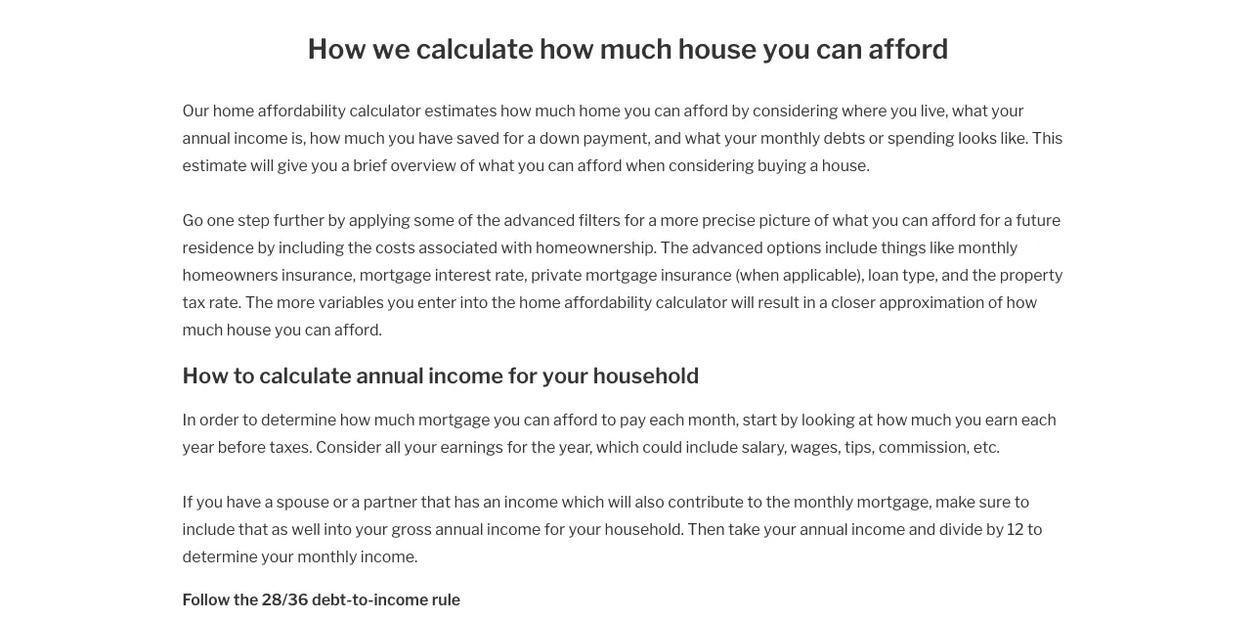 Task type: locate. For each thing, give the bounding box(es) containing it.
to up the order
[[233, 362, 255, 388]]

by inside if you have a spouse or a partner that has an income which will also contribute to the monthly mortgage, make sure to include that as well into your gross annual income for your household. then take your annual income and divide by 12 to determine your monthly income.
[[987, 520, 1005, 539]]

to
[[233, 362, 255, 388], [243, 410, 258, 429], [602, 410, 617, 429], [748, 492, 763, 511], [1015, 492, 1030, 511], [1028, 520, 1043, 539]]

affordability down homeownership.
[[565, 293, 653, 312]]

monthly up buying
[[761, 128, 821, 147]]

include down if at the bottom left
[[183, 520, 235, 539]]

what down saved
[[479, 156, 515, 175]]

1 vertical spatial calculator
[[656, 293, 728, 312]]

the left 'property'
[[973, 265, 997, 284]]

order
[[200, 410, 239, 429]]

how for how to calculate annual income for your household
[[183, 362, 229, 388]]

0 vertical spatial how
[[308, 32, 367, 65]]

0 horizontal spatial how
[[183, 362, 229, 388]]

can inside in order to determine how much mortgage you can afford to pay each month, start by looking at how much you earn each year before taxes. consider all your earnings for the year, which could include salary, wages, tips, commission, etc.
[[524, 410, 550, 429]]

1 horizontal spatial calculate
[[416, 32, 534, 65]]

picture
[[759, 211, 811, 230]]

monthly down well
[[297, 547, 357, 566]]

2 vertical spatial will
[[608, 492, 632, 511]]

what
[[952, 101, 989, 120], [685, 128, 721, 147], [479, 156, 515, 175], [833, 211, 869, 230]]

2 horizontal spatial include
[[825, 238, 878, 257]]

rule
[[432, 590, 461, 609]]

a left future
[[1004, 211, 1013, 230]]

taxes.
[[270, 437, 313, 457]]

what up looks
[[952, 101, 989, 120]]

your up like.
[[992, 101, 1025, 120]]

or inside if you have a spouse or a partner that has an income which will also contribute to the monthly mortgage, make sure to include that as well into your gross annual income for your household. then take your annual income and divide by 12 to determine your monthly income.
[[333, 492, 348, 511]]

much down tax
[[183, 320, 223, 339]]

looks
[[959, 128, 998, 147]]

0 vertical spatial advanced
[[504, 211, 575, 230]]

have up overview
[[419, 128, 453, 147]]

0 horizontal spatial into
[[324, 520, 352, 539]]

include for things
[[825, 238, 878, 257]]

and inside if you have a spouse or a partner that has an income which will also contribute to the monthly mortgage, make sure to include that as well into your gross annual income for your household. then take your annual income and divide by 12 to determine your monthly income.
[[909, 520, 936, 539]]

determine inside if you have a spouse or a partner that has an income which will also contribute to the monthly mortgage, make sure to include that as well into your gross annual income for your household. then take your annual income and divide by 12 to determine your monthly income.
[[183, 547, 258, 566]]

calculate up estimates
[[416, 32, 534, 65]]

0 horizontal spatial more
[[277, 293, 315, 312]]

give
[[278, 156, 308, 175]]

how up down
[[540, 32, 595, 65]]

0 vertical spatial determine
[[261, 410, 337, 429]]

calculator up brief
[[350, 101, 421, 120]]

go
[[183, 211, 203, 230]]

0 vertical spatial calculator
[[350, 101, 421, 120]]

property
[[1000, 265, 1064, 284]]

each
[[650, 410, 685, 429], [1022, 410, 1057, 429]]

precise
[[703, 211, 756, 230]]

before
[[218, 437, 266, 457]]

1 horizontal spatial affordability
[[565, 293, 653, 312]]

calculate for how
[[416, 32, 534, 65]]

0 horizontal spatial advanced
[[504, 211, 575, 230]]

0 vertical spatial affordability
[[258, 101, 346, 120]]

and up when
[[655, 128, 682, 147]]

0 vertical spatial calculate
[[416, 32, 534, 65]]

calculator inside 'our home affordability calculator estimates how much home you can afford by considering where you live, what your annual income is, how much you have saved for a down payment, and what your monthly debts or spending looks like. this estimate will give you a brief overview of what you can afford when considering buying a house.'
[[350, 101, 421, 120]]

0 horizontal spatial have
[[226, 492, 261, 511]]

of inside 'our home affordability calculator estimates how much home you can afford by considering where you live, what your annual income is, how much you have saved for a down payment, and what your monthly debts or spending looks like. this estimate will give you a brief overview of what you can afford when considering buying a house.'
[[460, 156, 475, 175]]

for inside 'our home affordability calculator estimates how much home you can afford by considering where you live, what your annual income is, how much you have saved for a down payment, and what your monthly debts or spending looks like. this estimate will give you a brief overview of what you can afford when considering buying a house.'
[[503, 128, 524, 147]]

1 vertical spatial have
[[226, 492, 261, 511]]

1 vertical spatial considering
[[669, 156, 755, 175]]

house
[[678, 32, 757, 65], [227, 320, 271, 339]]

follow the 28/36 debt-to-income rule
[[183, 590, 461, 609]]

advanced up with
[[504, 211, 575, 230]]

to up take
[[748, 492, 763, 511]]

include inside in order to determine how much mortgage you can afford to pay each month, start by looking at how much you earn each year before taxes. consider all your earnings for the year, which could include salary, wages, tips, commission, etc.
[[686, 437, 739, 457]]

that left has
[[421, 492, 451, 511]]

can left afford.
[[305, 320, 331, 339]]

what inside go one step further by applying some of the advanced filters for a more precise picture of what you can afford for a future residence by including the costs associated with homeownership. the advanced options include things like monthly homeowners insurance, mortgage interest rate, private mortgage insurance (when applicable), loan type, and the property tax rate. the more variables you enter into the home affordability calculator will result in a closer approximation of how much house you can afford.
[[833, 211, 869, 230]]

how left we
[[308, 32, 367, 65]]

payment,
[[583, 128, 651, 147]]

or down where
[[869, 128, 885, 147]]

0 vertical spatial the
[[661, 238, 689, 257]]

1 vertical spatial calculate
[[259, 362, 352, 388]]

1 vertical spatial into
[[324, 520, 352, 539]]

0 vertical spatial will
[[250, 156, 274, 175]]

the
[[477, 211, 501, 230], [348, 238, 372, 257], [973, 265, 997, 284], [492, 293, 516, 312], [531, 437, 556, 457], [766, 492, 791, 511], [234, 590, 259, 609]]

have down the before
[[226, 492, 261, 511]]

1 horizontal spatial home
[[519, 293, 561, 312]]

0 horizontal spatial will
[[250, 156, 274, 175]]

can up when
[[655, 101, 681, 120]]

into down interest
[[460, 293, 488, 312]]

0 vertical spatial house
[[678, 32, 757, 65]]

the up insurance
[[661, 238, 689, 257]]

1 horizontal spatial house
[[678, 32, 757, 65]]

a right "filters"
[[649, 211, 657, 230]]

2 horizontal spatial and
[[942, 265, 969, 284]]

0 horizontal spatial or
[[333, 492, 348, 511]]

annual up estimate
[[183, 128, 231, 147]]

monthly right like
[[959, 238, 1018, 257]]

like.
[[1001, 128, 1029, 147]]

you up overview
[[388, 128, 415, 147]]

1 horizontal spatial or
[[869, 128, 885, 147]]

type,
[[903, 265, 939, 284]]

0 horizontal spatial home
[[213, 101, 255, 120]]

1 horizontal spatial include
[[686, 437, 739, 457]]

which down year,
[[562, 492, 605, 511]]

have
[[419, 128, 453, 147], [226, 492, 261, 511]]

like
[[930, 238, 955, 257]]

house.
[[822, 156, 870, 175]]

a right in on the right of the page
[[820, 293, 828, 312]]

you up etc.
[[956, 410, 982, 429]]

include down month,
[[686, 437, 739, 457]]

is,
[[291, 128, 307, 147]]

what right payment,
[[685, 128, 721, 147]]

make
[[936, 492, 976, 511]]

by inside in order to determine how much mortgage you can afford to pay each month, start by looking at how much you earn each year before taxes. consider all your earnings for the year, which could include salary, wages, tips, commission, etc.
[[781, 410, 799, 429]]

0 horizontal spatial include
[[183, 520, 235, 539]]

1 vertical spatial determine
[[183, 547, 258, 566]]

1 vertical spatial include
[[686, 437, 739, 457]]

0 horizontal spatial and
[[655, 128, 682, 147]]

2 vertical spatial and
[[909, 520, 936, 539]]

1 vertical spatial how
[[183, 362, 229, 388]]

advanced down precise
[[692, 238, 764, 257]]

how
[[540, 32, 595, 65], [501, 101, 532, 120], [310, 128, 341, 147], [1007, 293, 1038, 312], [340, 410, 371, 429], [877, 410, 908, 429]]

approximation
[[880, 293, 985, 312]]

each up "could"
[[650, 410, 685, 429]]

can left pay at bottom
[[524, 410, 550, 429]]

household
[[593, 362, 700, 388]]

1 vertical spatial affordability
[[565, 293, 653, 312]]

2 horizontal spatial home
[[579, 101, 621, 120]]

the right rate.
[[245, 293, 273, 312]]

can up things
[[903, 211, 929, 230]]

how
[[308, 32, 367, 65], [183, 362, 229, 388]]

include inside go one step further by applying some of the advanced filters for a more precise picture of what you can afford for a future residence by including the costs associated with homeownership. the advanced options include things like monthly homeowners insurance, mortgage interest rate, private mortgage insurance (when applicable), loan type, and the property tax rate. the more variables you enter into the home affordability calculator will result in a closer approximation of how much house you can afford.
[[825, 238, 878, 257]]

1 horizontal spatial each
[[1022, 410, 1057, 429]]

into right well
[[324, 520, 352, 539]]

0 horizontal spatial each
[[650, 410, 685, 429]]

0 vertical spatial considering
[[753, 101, 839, 120]]

looking
[[802, 410, 856, 429]]

with
[[501, 238, 533, 257]]

1 horizontal spatial have
[[419, 128, 453, 147]]

1 vertical spatial the
[[245, 293, 273, 312]]

an
[[483, 492, 501, 511]]

home down private
[[519, 293, 561, 312]]

how right at
[[877, 410, 908, 429]]

1 horizontal spatial determine
[[261, 410, 337, 429]]

sure
[[980, 492, 1012, 511]]

income
[[234, 128, 288, 147], [429, 362, 504, 388], [504, 492, 559, 511], [487, 520, 541, 539], [852, 520, 906, 539], [374, 590, 429, 609]]

your inside in order to determine how much mortgage you can afford to pay each month, start by looking at how much you earn each year before taxes. consider all your earnings for the year, which could include salary, wages, tips, commission, etc.
[[405, 437, 437, 457]]

all
[[385, 437, 401, 457]]

1 horizontal spatial will
[[608, 492, 632, 511]]

your
[[992, 101, 1025, 120], [725, 128, 757, 147], [543, 362, 589, 388], [405, 437, 437, 457], [356, 520, 388, 539], [569, 520, 602, 539], [764, 520, 797, 539], [261, 547, 294, 566]]

how right is,
[[310, 128, 341, 147]]

or right spouse
[[333, 492, 348, 511]]

mortgage up earnings
[[419, 410, 491, 429]]

determine up taxes.
[[261, 410, 337, 429]]

will left give
[[250, 156, 274, 175]]

how up the order
[[183, 362, 229, 388]]

your left household.
[[569, 520, 602, 539]]

the left year,
[[531, 437, 556, 457]]

your up precise
[[725, 128, 757, 147]]

your right take
[[764, 520, 797, 539]]

brief
[[353, 156, 387, 175]]

0 vertical spatial include
[[825, 238, 878, 257]]

will down (when
[[731, 293, 755, 312]]

for inside in order to determine how much mortgage you can afford to pay each month, start by looking at how much you earn each year before taxes. consider all your earnings for the year, which could include salary, wages, tips, commission, etc.
[[507, 437, 528, 457]]

much up brief
[[344, 128, 385, 147]]

and down like
[[942, 265, 969, 284]]

for
[[503, 128, 524, 147], [624, 211, 645, 230], [980, 211, 1001, 230], [508, 362, 538, 388], [507, 437, 528, 457], [545, 520, 566, 539]]

estimates
[[425, 101, 497, 120]]

0 horizontal spatial calculator
[[350, 101, 421, 120]]

0 horizontal spatial house
[[227, 320, 271, 339]]

0 vertical spatial that
[[421, 492, 451, 511]]

of down saved
[[460, 156, 475, 175]]

include up applicable),
[[825, 238, 878, 257]]

more left precise
[[661, 211, 699, 230]]

into inside if you have a spouse or a partner that has an income which will also contribute to the monthly mortgage, make sure to include that as well into your gross annual income for your household. then take your annual income and divide by 12 to determine your monthly income.
[[324, 520, 352, 539]]

gross
[[392, 520, 432, 539]]

1 vertical spatial house
[[227, 320, 271, 339]]

0 horizontal spatial calculate
[[259, 362, 352, 388]]

home right the our
[[213, 101, 255, 120]]

0 vertical spatial which
[[596, 437, 639, 457]]

advanced
[[504, 211, 575, 230], [692, 238, 764, 257]]

1 horizontal spatial advanced
[[692, 238, 764, 257]]

how to calculate annual income for your household
[[183, 362, 700, 388]]

which inside if you have a spouse or a partner that has an income which will also contribute to the monthly mortgage, make sure to include that as well into your gross annual income for your household. then take your annual income and divide by 12 to determine your monthly income.
[[562, 492, 605, 511]]

1 horizontal spatial more
[[661, 211, 699, 230]]

a
[[528, 128, 536, 147], [341, 156, 350, 175], [810, 156, 819, 175], [649, 211, 657, 230], [1004, 211, 1013, 230], [820, 293, 828, 312], [265, 492, 273, 511], [352, 492, 360, 511]]

considering up debts
[[753, 101, 839, 120]]

2 vertical spatial include
[[183, 520, 235, 539]]

which
[[596, 437, 639, 457], [562, 492, 605, 511]]

have inside if you have a spouse or a partner that has an income which will also contribute to the monthly mortgage, make sure to include that as well into your gross annual income for your household. then take your annual income and divide by 12 to determine your monthly income.
[[226, 492, 261, 511]]

of
[[460, 156, 475, 175], [458, 211, 473, 230], [814, 211, 829, 230], [988, 293, 1004, 312]]

1 horizontal spatial the
[[661, 238, 689, 257]]

homeownership.
[[536, 238, 657, 257]]

0 vertical spatial or
[[869, 128, 885, 147]]

your right all
[[405, 437, 437, 457]]

28/36
[[262, 590, 309, 609]]

calculator down insurance
[[656, 293, 728, 312]]

you down insurance,
[[275, 320, 302, 339]]

determine inside in order to determine how much mortgage you can afford to pay each month, start by looking at how much you earn each year before taxes. consider all your earnings for the year, which could include salary, wages, tips, commission, etc.
[[261, 410, 337, 429]]

what down house. on the top right
[[833, 211, 869, 230]]

or
[[869, 128, 885, 147], [333, 492, 348, 511]]

1 vertical spatial and
[[942, 265, 969, 284]]

etc.
[[974, 437, 1000, 457]]

the inside in order to determine how much mortgage you can afford to pay each month, start by looking at how much you earn each year before taxes. consider all your earnings for the year, which could include salary, wages, tips, commission, etc.
[[531, 437, 556, 457]]

0 vertical spatial and
[[655, 128, 682, 147]]

afford
[[684, 101, 729, 120], [578, 156, 623, 175], [932, 211, 977, 230], [554, 410, 598, 429]]

start
[[743, 410, 778, 429]]

debt-
[[312, 590, 352, 609]]

further
[[273, 211, 325, 230]]

how right estimates
[[501, 101, 532, 120]]

income down "income."
[[374, 590, 429, 609]]

1 vertical spatial or
[[333, 492, 348, 511]]

by
[[732, 101, 750, 120], [328, 211, 346, 230], [258, 238, 275, 257], [781, 410, 799, 429], [987, 520, 1005, 539]]

1 horizontal spatial how
[[308, 32, 367, 65]]

0 horizontal spatial that
[[239, 520, 268, 539]]

affordability
[[258, 101, 346, 120], [565, 293, 653, 312]]

the
[[661, 238, 689, 257], [245, 293, 273, 312]]

home
[[213, 101, 255, 120], [579, 101, 621, 120], [519, 293, 561, 312]]

2 horizontal spatial will
[[731, 293, 755, 312]]

include
[[825, 238, 878, 257], [686, 437, 739, 457], [183, 520, 235, 539]]

0 horizontal spatial affordability
[[258, 101, 346, 120]]

1 vertical spatial will
[[731, 293, 755, 312]]

monthly inside go one step further by applying some of the advanced filters for a more precise picture of what you can afford for a future residence by including the costs associated with homeownership. the advanced options include things like monthly homeowners insurance, mortgage interest rate, private mortgage insurance (when applicable), loan type, and the property tax rate. the more variables you enter into the home affordability calculator will result in a closer approximation of how much house you can afford.
[[959, 238, 1018, 257]]

considering up precise
[[669, 156, 755, 175]]

calculate for annual
[[259, 362, 352, 388]]

and left 'divide'
[[909, 520, 936, 539]]

1 vertical spatial which
[[562, 492, 605, 511]]

0 vertical spatial into
[[460, 293, 488, 312]]

at
[[859, 410, 874, 429]]

1 horizontal spatial into
[[460, 293, 488, 312]]

pay
[[620, 410, 646, 429]]

how for how we calculate how much house you can afford
[[308, 32, 367, 65]]

1 horizontal spatial and
[[909, 520, 936, 539]]

your up year,
[[543, 362, 589, 388]]

mortgage,
[[857, 492, 933, 511]]

will left the also
[[608, 492, 632, 511]]

that
[[421, 492, 451, 511], [239, 520, 268, 539]]

annual down afford.
[[356, 362, 424, 388]]

your up "income."
[[356, 520, 388, 539]]

afford inside in order to determine how much mortgage you can afford to pay each month, start by looking at how much you earn each year before taxes. consider all your earnings for the year, which could include salary, wages, tips, commission, etc.
[[554, 410, 598, 429]]

much
[[600, 32, 673, 65], [535, 101, 576, 120], [344, 128, 385, 147], [183, 320, 223, 339], [374, 410, 415, 429], [911, 410, 952, 429]]

1 vertical spatial that
[[239, 520, 268, 539]]

will inside go one step further by applying some of the advanced filters for a more precise picture of what you can afford for a future residence by including the costs associated with homeownership. the advanced options include things like monthly homeowners insurance, mortgage interest rate, private mortgage insurance (when applicable), loan type, and the property tax rate. the more variables you enter into the home affordability calculator will result in a closer approximation of how much house you can afford.
[[731, 293, 755, 312]]

1 horizontal spatial calculator
[[656, 293, 728, 312]]

and
[[655, 128, 682, 147], [942, 265, 969, 284], [909, 520, 936, 539]]

0 horizontal spatial determine
[[183, 547, 258, 566]]

salary,
[[742, 437, 788, 457]]

0 vertical spatial have
[[419, 128, 453, 147]]

considering
[[753, 101, 839, 120], [669, 156, 755, 175]]



Task type: describe. For each thing, give the bounding box(es) containing it.
of up associated
[[458, 211, 473, 230]]

you left enter on the left of the page
[[388, 293, 414, 312]]

associated
[[419, 238, 498, 257]]

residence
[[183, 238, 254, 257]]

our home affordability calculator estimates how much home you can afford by considering where you live, what your annual income is, how much you have saved for a down payment, and what your monthly debts or spending looks like. this estimate will give you a brief overview of what you can afford when considering buying a house.
[[183, 101, 1064, 175]]

well
[[292, 520, 321, 539]]

include for salary,
[[686, 437, 739, 457]]

and inside 'our home affordability calculator estimates how much home you can afford by considering where you live, what your annual income is, how much you have saved for a down payment, and what your monthly debts or spending looks like. this estimate will give you a brief overview of what you can afford when considering buying a house.'
[[655, 128, 682, 147]]

homeowners
[[183, 265, 278, 284]]

your down as
[[261, 547, 294, 566]]

interest
[[435, 265, 492, 284]]

you up things
[[872, 211, 899, 230]]

overview
[[391, 156, 457, 175]]

future
[[1016, 211, 1061, 230]]

a left house. on the top right
[[810, 156, 819, 175]]

and inside go one step further by applying some of the advanced filters for a more precise picture of what you can afford for a future residence by including the costs associated with homeownership. the advanced options include things like monthly homeowners insurance, mortgage interest rate, private mortgage insurance (when applicable), loan type, and the property tax rate. the more variables you enter into the home affordability calculator will result in a closer approximation of how much house you can afford.
[[942, 265, 969, 284]]

our
[[183, 101, 210, 120]]

the left 28/36
[[234, 590, 259, 609]]

to up the before
[[243, 410, 258, 429]]

monthly down "wages,"
[[794, 492, 854, 511]]

could
[[643, 437, 683, 457]]

much up all
[[374, 410, 415, 429]]

you inside if you have a spouse or a partner that has an income which will also contribute to the monthly mortgage, make sure to include that as well into your gross annual income for your household. then take your annual income and divide by 12 to determine your monthly income.
[[196, 492, 223, 511]]

debts
[[824, 128, 866, 147]]

mortgage down homeownership.
[[586, 265, 658, 284]]

estimate
[[183, 156, 247, 175]]

step
[[238, 211, 270, 230]]

income up earnings
[[429, 362, 504, 388]]

you left live,
[[891, 101, 918, 120]]

year,
[[559, 437, 593, 457]]

by inside 'our home affordability calculator estimates how much home you can afford by considering where you live, what your annual income is, how much you have saved for a down payment, and what your monthly debts or spending looks like. this estimate will give you a brief overview of what you can afford when considering buying a house.'
[[732, 101, 750, 120]]

live,
[[921, 101, 949, 120]]

tax
[[183, 293, 206, 312]]

we
[[372, 32, 411, 65]]

things
[[881, 238, 927, 257]]

for inside if you have a spouse or a partner that has an income which will also contribute to the monthly mortgage, make sure to include that as well into your gross annual income for your household. then take your annual income and divide by 12 to determine your monthly income.
[[545, 520, 566, 539]]

a left brief
[[341, 156, 350, 175]]

month,
[[688, 410, 740, 429]]

in
[[803, 293, 816, 312]]

if you have a spouse or a partner that has an income which will also contribute to the monthly mortgage, make sure to include that as well into your gross annual income for your household. then take your annual income and divide by 12 to determine your monthly income.
[[183, 492, 1043, 566]]

where
[[842, 101, 888, 120]]

1 each from the left
[[650, 410, 685, 429]]

contribute
[[668, 492, 744, 511]]

saved
[[457, 128, 500, 147]]

1 vertical spatial advanced
[[692, 238, 764, 257]]

annual inside 'our home affordability calculator estimates how much home you can afford by considering where you live, what your annual income is, how much you have saved for a down payment, and what your monthly debts or spending looks like. this estimate will give you a brief overview of what you can afford when considering buying a house.'
[[183, 128, 231, 147]]

the down the applying
[[348, 238, 372, 257]]

affordability inside go one step further by applying some of the advanced filters for a more precise picture of what you can afford for a future residence by including the costs associated with homeownership. the advanced options include things like monthly homeowners insurance, mortgage interest rate, private mortgage insurance (when applicable), loan type, and the property tax rate. the more variables you enter into the home affordability calculator will result in a closer approximation of how much house you can afford.
[[565, 293, 653, 312]]

down
[[540, 128, 580, 147]]

much up commission,
[[911, 410, 952, 429]]

to left pay at bottom
[[602, 410, 617, 429]]

options
[[767, 238, 822, 257]]

home inside go one step further by applying some of the advanced filters for a more precise picture of what you can afford for a future residence by including the costs associated with homeownership. the advanced options include things like monthly homeowners insurance, mortgage interest rate, private mortgage insurance (when applicable), loan type, and the property tax rate. the more variables you enter into the home affordability calculator will result in a closer approximation of how much house you can afford.
[[519, 293, 561, 312]]

in
[[183, 410, 196, 429]]

spending
[[888, 128, 955, 147]]

has
[[454, 492, 480, 511]]

follow
[[183, 590, 230, 609]]

a up as
[[265, 492, 273, 511]]

commission,
[[879, 437, 970, 457]]

loan
[[868, 265, 899, 284]]

12
[[1008, 520, 1025, 539]]

1 vertical spatial more
[[277, 293, 315, 312]]

you down down
[[518, 156, 545, 175]]

annual down has
[[436, 520, 484, 539]]

how inside go one step further by applying some of the advanced filters for a more precise picture of what you can afford for a future residence by including the costs associated with homeownership. the advanced options include things like monthly homeowners insurance, mortgage interest rate, private mortgage insurance (when applicable), loan type, and the property tax rate. the more variables you enter into the home affordability calculator will result in a closer approximation of how much house you can afford.
[[1007, 293, 1038, 312]]

this
[[1033, 128, 1064, 147]]

in order to determine how much mortgage you can afford to pay each month, start by looking at how much you earn each year before taxes. consider all your earnings for the year, which could include salary, wages, tips, commission, etc.
[[183, 410, 1057, 457]]

the inside if you have a spouse or a partner that has an income which will also contribute to the monthly mortgage, make sure to include that as well into your gross annual income for your household. then take your annual income and divide by 12 to determine your monthly income.
[[766, 492, 791, 511]]

income down an
[[487, 520, 541, 539]]

annual right take
[[800, 520, 848, 539]]

0 vertical spatial more
[[661, 211, 699, 230]]

can down down
[[548, 156, 575, 175]]

afford.
[[334, 320, 382, 339]]

some
[[414, 211, 455, 230]]

of right picture
[[814, 211, 829, 230]]

private
[[531, 265, 582, 284]]

earnings
[[441, 437, 504, 457]]

costs
[[376, 238, 416, 257]]

the up associated
[[477, 211, 501, 230]]

year
[[183, 437, 214, 457]]

to right 12
[[1028, 520, 1043, 539]]

a left partner
[[352, 492, 360, 511]]

calculator inside go one step further by applying some of the advanced filters for a more precise picture of what you can afford for a future residence by including the costs associated with homeownership. the advanced options include things like monthly homeowners insurance, mortgage interest rate, private mortgage insurance (when applicable), loan type, and the property tax rate. the more variables you enter into the home affordability calculator will result in a closer approximation of how much house you can afford.
[[656, 293, 728, 312]]

much up down
[[535, 101, 576, 120]]

spouse
[[277, 492, 330, 511]]

include inside if you have a spouse or a partner that has an income which will also contribute to the monthly mortgage, make sure to include that as well into your gross annual income for your household. then take your annual income and divide by 12 to determine your monthly income.
[[183, 520, 235, 539]]

affordability inside 'our home affordability calculator estimates how much home you can afford by considering where you live, what your annual income is, how much you have saved for a down payment, and what your monthly debts or spending looks like. this estimate will give you a brief overview of what you can afford when considering buying a house.'
[[258, 101, 346, 120]]

of down 'property'
[[988, 293, 1004, 312]]

household.
[[605, 520, 685, 539]]

will inside if you have a spouse or a partner that has an income which will also contribute to the monthly mortgage, make sure to include that as well into your gross annual income for your household. then take your annual income and divide by 12 to determine your monthly income.
[[608, 492, 632, 511]]

a left down
[[528, 128, 536, 147]]

rate.
[[209, 293, 242, 312]]

income right an
[[504, 492, 559, 511]]

monthly inside 'our home affordability calculator estimates how much home you can afford by considering where you live, what your annual income is, how much you have saved for a down payment, and what your monthly debts or spending looks like. this estimate will give you a brief overview of what you can afford when considering buying a house.'
[[761, 128, 821, 147]]

you up earnings
[[494, 410, 521, 429]]

you can afford
[[763, 32, 949, 65]]

consider
[[316, 437, 382, 457]]

applicable),
[[783, 265, 865, 284]]

into inside go one step further by applying some of the advanced filters for a more precise picture of what you can afford for a future residence by including the costs associated with homeownership. the advanced options include things like monthly homeowners insurance, mortgage interest rate, private mortgage insurance (when applicable), loan type, and the property tax rate. the more variables you enter into the home affordability calculator will result in a closer approximation of how much house you can afford.
[[460, 293, 488, 312]]

house inside go one step further by applying some of the advanced filters for a more precise picture of what you can afford for a future residence by including the costs associated with homeownership. the advanced options include things like monthly homeowners insurance, mortgage interest rate, private mortgage insurance (when applicable), loan type, and the property tax rate. the more variables you enter into the home affordability calculator will result in a closer approximation of how much house you can afford.
[[227, 320, 271, 339]]

divide
[[940, 520, 984, 539]]

how we calculate how much house you can afford
[[308, 32, 949, 65]]

the down rate,
[[492, 293, 516, 312]]

as
[[272, 520, 288, 539]]

including
[[279, 238, 345, 257]]

to-
[[352, 590, 374, 609]]

which inside in order to determine how much mortgage you can afford to pay each month, start by looking at how much you earn each year before taxes. consider all your earnings for the year, which could include salary, wages, tips, commission, etc.
[[596, 437, 639, 457]]

income down mortgage,
[[852, 520, 906, 539]]

mortgage inside in order to determine how much mortgage you can afford to pay each month, start by looking at how much you earn each year before taxes. consider all your earnings for the year, which could include salary, wages, tips, commission, etc.
[[419, 410, 491, 429]]

2 each from the left
[[1022, 410, 1057, 429]]

insurance,
[[282, 265, 356, 284]]

mortgage down costs
[[360, 265, 432, 284]]

one
[[207, 211, 234, 230]]

to right the sure
[[1015, 492, 1030, 511]]

insurance
[[661, 265, 732, 284]]

result
[[758, 293, 800, 312]]

afford inside go one step further by applying some of the advanced filters for a more precise picture of what you can afford for a future residence by including the costs associated with homeownership. the advanced options include things like monthly homeowners insurance, mortgage interest rate, private mortgage insurance (when applicable), loan type, and the property tax rate. the more variables you enter into the home affordability calculator will result in a closer approximation of how much house you can afford.
[[932, 211, 977, 230]]

have inside 'our home affordability calculator estimates how much home you can afford by considering where you live, what your annual income is, how much you have saved for a down payment, and what your monthly debts or spending looks like. this estimate will give you a brief overview of what you can afford when considering buying a house.'
[[419, 128, 453, 147]]

much up 'our home affordability calculator estimates how much home you can afford by considering where you live, what your annual income is, how much you have saved for a down payment, and what your monthly debts or spending looks like. this estimate will give you a brief overview of what you can afford when considering buying a house.'
[[600, 32, 673, 65]]

or inside 'our home affordability calculator estimates how much home you can afford by considering where you live, what your annual income is, how much you have saved for a down payment, and what your monthly debts or spending looks like. this estimate will give you a brief overview of what you can afford when considering buying a house.'
[[869, 128, 885, 147]]

(when
[[736, 265, 780, 284]]

much inside go one step further by applying some of the advanced filters for a more precise picture of what you can afford for a future residence by including the costs associated with homeownership. the advanced options include things like monthly homeowners insurance, mortgage interest rate, private mortgage insurance (when applicable), loan type, and the property tax rate. the more variables you enter into the home affordability calculator will result in a closer approximation of how much house you can afford.
[[183, 320, 223, 339]]

take
[[729, 520, 761, 539]]

rate,
[[495, 265, 528, 284]]

will inside 'our home affordability calculator estimates how much home you can afford by considering where you live, what your annual income is, how much you have saved for a down payment, and what your monthly debts or spending looks like. this estimate will give you a brief overview of what you can afford when considering buying a house.'
[[250, 156, 274, 175]]

income inside 'our home affordability calculator estimates how much home you can afford by considering where you live, what your annual income is, how much you have saved for a down payment, and what your monthly debts or spending looks like. this estimate will give you a brief overview of what you can afford when considering buying a house.'
[[234, 128, 288, 147]]

if
[[183, 492, 193, 511]]

tips,
[[845, 437, 876, 457]]

earn
[[986, 410, 1018, 429]]

1 horizontal spatial that
[[421, 492, 451, 511]]

you up payment,
[[624, 101, 651, 120]]

applying
[[349, 211, 411, 230]]

you right give
[[311, 156, 338, 175]]

buying
[[758, 156, 807, 175]]

0 horizontal spatial the
[[245, 293, 273, 312]]

variables
[[319, 293, 384, 312]]

enter
[[418, 293, 457, 312]]

income.
[[361, 547, 418, 566]]

then
[[688, 520, 725, 539]]

how up consider
[[340, 410, 371, 429]]



Task type: vqa. For each thing, say whether or not it's contained in the screenshot.
and within the Our home affordability calculator estimates how much home you can afford by considering where you live, what your annual income is, how much you have saved for a down payment, and what your monthly debts or spending looks like. This estimate will give you a brief overview of what you can afford when considering buying a house.
yes



